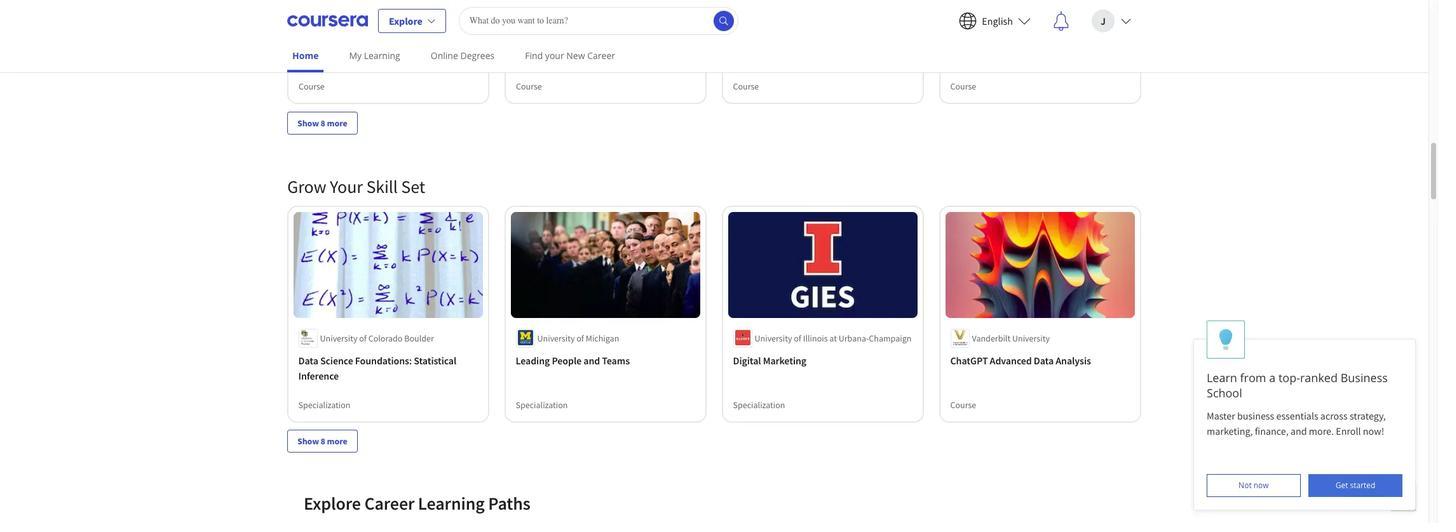 Task type: describe. For each thing, give the bounding box(es) containing it.
enroll
[[1336, 425, 1361, 438]]

and for teams
[[584, 354, 600, 367]]

8 for show 8 more button in the based on your recent views collection element
[[321, 117, 325, 129]]

find your new career
[[525, 50, 615, 62]]

digital marketing link
[[733, 353, 913, 368]]

1 horizontal spatial learning
[[418, 493, 485, 515]]

explore for explore
[[389, 14, 422, 27]]

j button
[[1082, 0, 1141, 41]]

marketing
[[763, 354, 807, 367]]

grow
[[287, 175, 326, 198]]

based on your recent views collection element
[[280, 0, 1149, 155]]

not now
[[1239, 480, 1269, 491]]

more.
[[1309, 425, 1334, 438]]

business
[[1237, 410, 1274, 423]]

english
[[982, 14, 1013, 27]]

explore career learning paths
[[304, 493, 530, 515]]

marketing,
[[1207, 425, 1253, 438]]

strategy,
[[1350, 410, 1386, 423]]

build wireframes and low-fidelity prototypes
[[516, 35, 663, 63]]

from
[[1240, 370, 1266, 386]]

get started link
[[1309, 475, 1402, 498]]

digital marketing
[[733, 354, 807, 367]]

started
[[1350, 480, 1375, 491]]

ranked
[[1300, 370, 1338, 386]]

illinois
[[803, 332, 828, 344]]

course for build wireframes and low-fidelity prototypes
[[516, 80, 542, 92]]

online degrees link
[[426, 41, 500, 70]]

for
[[447, 35, 459, 48]]

1 vertical spatial career
[[364, 493, 415, 515]]

alice element
[[1193, 321, 1416, 511]]

more inside based on your recent views collection element
[[327, 117, 347, 129]]

home link
[[287, 41, 324, 72]]

essentials
[[1276, 410, 1318, 423]]

build dynamic user interfaces (ui) for websites
[[299, 35, 459, 63]]

show 8 more inside grow your skill set collection element
[[297, 436, 347, 447]]

wireframes
[[541, 35, 590, 48]]

inference
[[299, 369, 339, 382]]

leading
[[516, 354, 550, 367]]

low-
[[610, 35, 631, 48]]

university of colorado boulder
[[320, 332, 434, 344]]

university for science
[[320, 332, 358, 344]]

show 8 more inside based on your recent views collection element
[[297, 117, 347, 129]]

j
[[1101, 14, 1106, 27]]

my learning
[[349, 50, 400, 62]]

colorado
[[369, 332, 403, 344]]

lightbulb tip image
[[1219, 329, 1233, 351]]

analysis
[[1056, 354, 1091, 367]]

build for build dynamic user interfaces (ui) for websites
[[299, 35, 321, 48]]

science
[[321, 354, 353, 367]]

interfaces
[[385, 35, 427, 48]]

english button
[[949, 0, 1041, 41]]

not now button
[[1207, 475, 1301, 498]]

google for dynamic
[[320, 14, 347, 25]]

urbana-
[[839, 332, 869, 344]]

at
[[830, 332, 837, 344]]

What do you want to learn? text field
[[459, 7, 738, 35]]

course for chatgpt advanced data analysis
[[951, 399, 977, 411]]

build for build wireframes and low-fidelity prototypes
[[516, 35, 539, 48]]

set
[[401, 175, 425, 198]]

2 data from the left
[[1034, 354, 1054, 367]]

champaign
[[869, 332, 912, 344]]

university for people
[[538, 332, 575, 344]]

help center image
[[1395, 491, 1411, 506]]

chatgpt
[[951, 354, 988, 367]]

explore button
[[378, 9, 446, 33]]

university of michigan
[[538, 332, 619, 344]]

show inside based on your recent views collection element
[[297, 117, 319, 129]]

websites
[[299, 51, 337, 63]]

now
[[1254, 480, 1269, 491]]

vanderbilt
[[972, 332, 1011, 344]]

grow your skill set collection element
[[280, 155, 1149, 473]]

leading people and teams
[[516, 354, 630, 367]]



Task type: vqa. For each thing, say whether or not it's contained in the screenshot.


Task type: locate. For each thing, give the bounding box(es) containing it.
1 data from the left
[[299, 354, 319, 367]]

1 build from the left
[[299, 35, 321, 48]]

find
[[525, 50, 543, 62]]

1 more from the top
[[327, 117, 347, 129]]

data left the analysis
[[1034, 354, 1054, 367]]

digital
[[733, 354, 761, 367]]

1 vertical spatial more
[[327, 436, 347, 447]]

new
[[566, 50, 585, 62]]

2 google from the left
[[538, 14, 564, 25]]

university for marketing
[[755, 332, 792, 344]]

1 vertical spatial and
[[584, 354, 600, 367]]

course inside grow your skill set collection element
[[951, 399, 977, 411]]

my
[[349, 50, 362, 62]]

master
[[1207, 410, 1235, 423]]

get started
[[1336, 480, 1375, 491]]

show 8 more button
[[287, 112, 358, 134], [287, 430, 358, 453]]

data science foundations: statistical inference link
[[299, 353, 478, 383]]

your
[[330, 175, 363, 198]]

8
[[321, 117, 325, 129], [321, 436, 325, 447]]

and inside master business essentials across strategy, marketing, finance, and more. enroll now!
[[1291, 425, 1307, 438]]

1 horizontal spatial google
[[538, 14, 564, 25]]

explore for explore career learning paths
[[304, 493, 361, 515]]

2 show 8 more button from the top
[[287, 430, 358, 453]]

explore
[[389, 14, 422, 27], [304, 493, 361, 515]]

advanced
[[990, 354, 1032, 367]]

people
[[552, 354, 582, 367]]

university of illinois at urbana-champaign
[[755, 332, 912, 344]]

4 university from the left
[[1013, 332, 1050, 344]]

build up find
[[516, 35, 539, 48]]

2 vertical spatial and
[[1291, 425, 1307, 438]]

boulder
[[405, 332, 434, 344]]

your
[[545, 50, 564, 62]]

specialization down inference
[[299, 399, 351, 411]]

0 vertical spatial show 8 more button
[[287, 112, 358, 134]]

2 horizontal spatial specialization
[[733, 399, 785, 411]]

3 specialization from the left
[[733, 399, 785, 411]]

get
[[1336, 480, 1348, 491]]

0 vertical spatial 8
[[321, 117, 325, 129]]

build inside the build wireframes and low-fidelity prototypes
[[516, 35, 539, 48]]

build
[[299, 35, 321, 48], [516, 35, 539, 48]]

learning left paths
[[418, 493, 485, 515]]

of for and
[[577, 332, 584, 344]]

1 horizontal spatial explore
[[389, 14, 422, 27]]

career
[[587, 50, 615, 62], [364, 493, 415, 515]]

8 inside based on your recent views collection element
[[321, 117, 325, 129]]

finance,
[[1255, 425, 1289, 438]]

university up digital marketing
[[755, 332, 792, 344]]

paths
[[488, 493, 530, 515]]

school
[[1207, 386, 1242, 401]]

1 vertical spatial show 8 more
[[297, 436, 347, 447]]

1 google from the left
[[320, 14, 347, 25]]

build up home
[[299, 35, 321, 48]]

0 vertical spatial show 8 more
[[297, 117, 347, 129]]

0 vertical spatial show
[[297, 117, 319, 129]]

specialization down digital marketing
[[733, 399, 785, 411]]

chatgpt advanced data analysis link
[[951, 353, 1130, 368]]

specialization for digital
[[733, 399, 785, 411]]

8 inside grow your skill set collection element
[[321, 436, 325, 447]]

leading people and teams link
[[516, 353, 695, 368]]

across
[[1320, 410, 1348, 423]]

of left michigan
[[577, 332, 584, 344]]

more inside grow your skill set collection element
[[327, 436, 347, 447]]

2 of from the left
[[577, 332, 584, 344]]

0 horizontal spatial learning
[[364, 50, 400, 62]]

and inside the build wireframes and low-fidelity prototypes
[[592, 35, 608, 48]]

of left illinois
[[794, 332, 802, 344]]

my learning link
[[344, 41, 405, 70]]

build inside build dynamic user interfaces (ui) for websites
[[299, 35, 321, 48]]

1 horizontal spatial of
[[577, 332, 584, 344]]

online degrees
[[431, 50, 495, 62]]

0 horizontal spatial of
[[359, 332, 367, 344]]

0 horizontal spatial google
[[320, 14, 347, 25]]

2 8 from the top
[[321, 436, 325, 447]]

user
[[363, 35, 383, 48]]

now!
[[1363, 425, 1384, 438]]

degrees
[[460, 50, 495, 62]]

specialization for leading
[[516, 399, 568, 411]]

vanderbilt university
[[972, 332, 1050, 344]]

0 horizontal spatial specialization
[[299, 399, 351, 411]]

0 vertical spatial learning
[[364, 50, 400, 62]]

0 horizontal spatial build
[[299, 35, 321, 48]]

1 vertical spatial show
[[297, 436, 319, 447]]

show inside grow your skill set collection element
[[297, 436, 319, 447]]

learning down 'user'
[[364, 50, 400, 62]]

not
[[1239, 480, 1252, 491]]

build dynamic user interfaces (ui) for websites link
[[299, 34, 478, 64]]

specialization
[[299, 399, 351, 411], [516, 399, 568, 411], [733, 399, 785, 411]]

specialization for data
[[299, 399, 351, 411]]

of for foundations:
[[359, 332, 367, 344]]

learn from a top-ranked business school
[[1207, 370, 1388, 401]]

1 vertical spatial 8
[[321, 436, 325, 447]]

data science foundations: statistical inference
[[299, 354, 457, 382]]

online
[[431, 50, 458, 62]]

specialization down leading
[[516, 399, 568, 411]]

0 vertical spatial explore
[[389, 14, 422, 27]]

top-
[[1278, 370, 1300, 386]]

business
[[1341, 370, 1388, 386]]

course
[[299, 80, 325, 92], [516, 80, 542, 92], [733, 80, 759, 92], [951, 80, 977, 92], [951, 399, 977, 411]]

1 horizontal spatial build
[[516, 35, 539, 48]]

1 university from the left
[[320, 332, 358, 344]]

and left the 'teams'
[[584, 354, 600, 367]]

3 university from the left
[[755, 332, 792, 344]]

show 8 more button inside based on your recent views collection element
[[287, 112, 358, 134]]

1 8 from the top
[[321, 117, 325, 129]]

learning inside the my learning "link"
[[364, 50, 400, 62]]

1 show 8 more from the top
[[297, 117, 347, 129]]

google for wireframes
[[538, 14, 564, 25]]

(ui)
[[429, 35, 445, 48]]

university
[[320, 332, 358, 344], [538, 332, 575, 344], [755, 332, 792, 344], [1013, 332, 1050, 344]]

google
[[320, 14, 347, 25], [538, 14, 564, 25], [972, 14, 999, 25]]

university up people
[[538, 332, 575, 344]]

a
[[1269, 370, 1276, 386]]

show
[[297, 117, 319, 129], [297, 436, 319, 447]]

skill
[[366, 175, 398, 198]]

chatgpt advanced data analysis
[[951, 354, 1091, 367]]

1 specialization from the left
[[299, 399, 351, 411]]

university up chatgpt advanced data analysis link
[[1013, 332, 1050, 344]]

and for low-
[[592, 35, 608, 48]]

2 show from the top
[[297, 436, 319, 447]]

1 vertical spatial show 8 more button
[[287, 430, 358, 453]]

grow your skill set
[[287, 175, 425, 198]]

1 show 8 more button from the top
[[287, 112, 358, 134]]

1 horizontal spatial specialization
[[516, 399, 568, 411]]

2 build from the left
[[516, 35, 539, 48]]

3 google from the left
[[972, 14, 999, 25]]

of left colorado
[[359, 332, 367, 344]]

2 specialization from the left
[[516, 399, 568, 411]]

prototypes
[[516, 51, 563, 63]]

1 horizontal spatial career
[[587, 50, 615, 62]]

and inside grow your skill set collection element
[[584, 354, 600, 367]]

0 horizontal spatial career
[[364, 493, 415, 515]]

2 more from the top
[[327, 436, 347, 447]]

more
[[327, 117, 347, 129], [327, 436, 347, 447]]

dynamic
[[323, 35, 361, 48]]

0 vertical spatial more
[[327, 117, 347, 129]]

build wireframes and low-fidelity prototypes link
[[516, 34, 695, 64]]

and left low-
[[592, 35, 608, 48]]

michigan
[[586, 332, 619, 344]]

0 vertical spatial and
[[592, 35, 608, 48]]

0 vertical spatial career
[[587, 50, 615, 62]]

course for build dynamic user interfaces (ui) for websites
[[299, 80, 325, 92]]

1 show from the top
[[297, 117, 319, 129]]

master business essentials across strategy, marketing, finance, and more. enroll now!
[[1207, 410, 1388, 438]]

and down the essentials
[[1291, 425, 1307, 438]]

0 horizontal spatial data
[[299, 354, 319, 367]]

8 for show 8 more button inside the grow your skill set collection element
[[321, 436, 325, 447]]

teams
[[602, 354, 630, 367]]

explore inside 'dropdown button'
[[389, 14, 422, 27]]

1 of from the left
[[359, 332, 367, 344]]

None search field
[[459, 7, 738, 35]]

1 horizontal spatial data
[[1034, 354, 1054, 367]]

coursera image
[[287, 10, 368, 31]]

0 horizontal spatial explore
[[304, 493, 361, 515]]

2 university from the left
[[538, 332, 575, 344]]

find your new career link
[[520, 41, 620, 70]]

of
[[359, 332, 367, 344], [577, 332, 584, 344], [794, 332, 802, 344]]

foundations:
[[355, 354, 412, 367]]

2 horizontal spatial google
[[972, 14, 999, 25]]

data
[[299, 354, 319, 367], [1034, 354, 1054, 367]]

3 of from the left
[[794, 332, 802, 344]]

learn
[[1207, 370, 1237, 386]]

2 show 8 more from the top
[[297, 436, 347, 447]]

data inside data science foundations: statistical inference
[[299, 354, 319, 367]]

statistical
[[414, 354, 457, 367]]

show 8 more button inside grow your skill set collection element
[[287, 430, 358, 453]]

1 vertical spatial learning
[[418, 493, 485, 515]]

home
[[292, 50, 319, 62]]

1 vertical spatial explore
[[304, 493, 361, 515]]

show 8 more
[[297, 117, 347, 129], [297, 436, 347, 447]]

and
[[592, 35, 608, 48], [584, 354, 600, 367], [1291, 425, 1307, 438]]

data up inference
[[299, 354, 319, 367]]

university up science
[[320, 332, 358, 344]]

fidelity
[[631, 35, 663, 48]]

2 horizontal spatial of
[[794, 332, 802, 344]]



